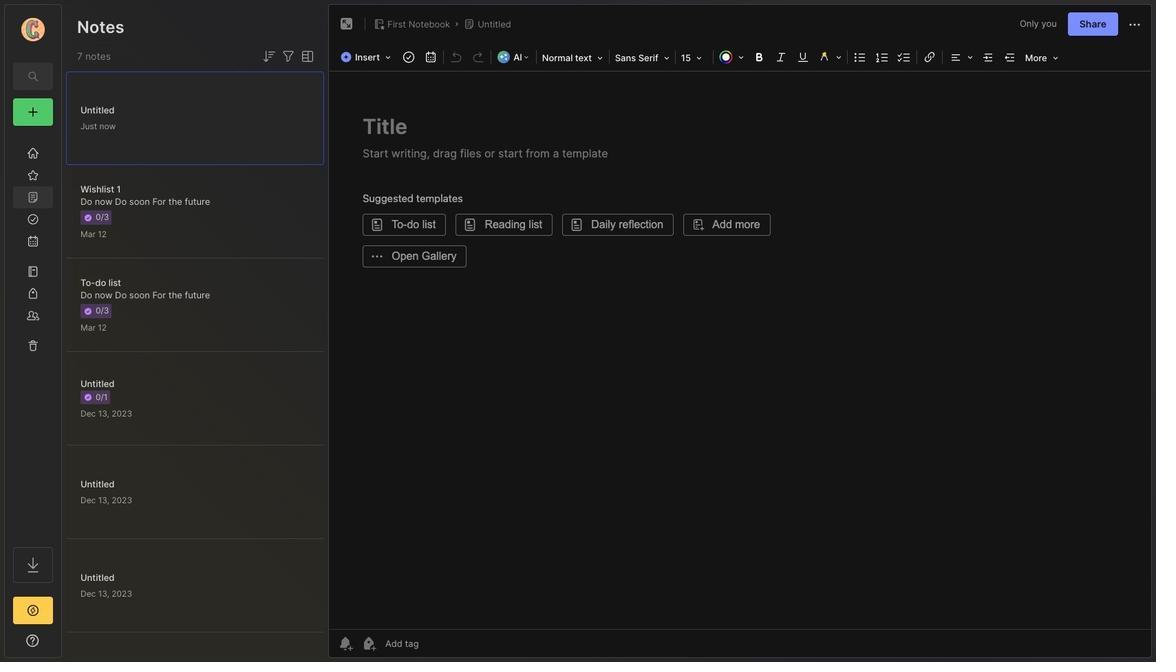 Task type: describe. For each thing, give the bounding box(es) containing it.
bulleted list image
[[851, 48, 870, 67]]

underline image
[[794, 48, 813, 67]]

More actions field
[[1127, 15, 1143, 33]]

Add tag field
[[384, 638, 488, 651]]

upgrade image
[[25, 603, 41, 620]]

main element
[[0, 0, 66, 663]]

calendar event image
[[421, 48, 441, 67]]

WHAT'S NEW field
[[5, 631, 61, 653]]

Insert field
[[337, 48, 398, 67]]

more actions image
[[1127, 16, 1143, 33]]

Account field
[[5, 16, 61, 43]]

Heading level field
[[538, 48, 608, 67]]

Font family field
[[611, 48, 674, 67]]

account image
[[21, 18, 45, 41]]

edit search image
[[25, 68, 41, 85]]

expand note image
[[339, 16, 355, 32]]

Add filters field
[[280, 48, 297, 65]]

home image
[[26, 147, 40, 160]]

Font color field
[[715, 48, 748, 67]]

add tag image
[[361, 636, 377, 653]]



Task type: locate. For each thing, give the bounding box(es) containing it.
Note Editor text field
[[329, 71, 1152, 630]]

Highlight field
[[814, 48, 846, 67]]

numbered list image
[[873, 48, 892, 67]]

tree inside main element
[[5, 134, 61, 536]]

Font size field
[[677, 48, 712, 67]]

insert link image
[[920, 48, 940, 67]]

indent image
[[979, 48, 998, 67]]

tree
[[5, 134, 61, 536]]

More field
[[1021, 48, 1063, 67]]

add filters image
[[280, 48, 297, 65]]

bold image
[[750, 48, 769, 67]]

Alignment field
[[944, 48, 977, 67]]

click to expand image
[[60, 637, 71, 654]]

italic image
[[772, 48, 791, 67]]

checklist image
[[895, 48, 914, 67]]

note window element
[[328, 4, 1152, 662]]

View options field
[[297, 48, 316, 65]]

Sort options field
[[261, 48, 277, 65]]

outdent image
[[1001, 48, 1020, 67]]

task image
[[399, 48, 419, 67]]

add a reminder image
[[337, 636, 354, 653]]



Task type: vqa. For each thing, say whether or not it's contained in the screenshot.
Font size field
yes



